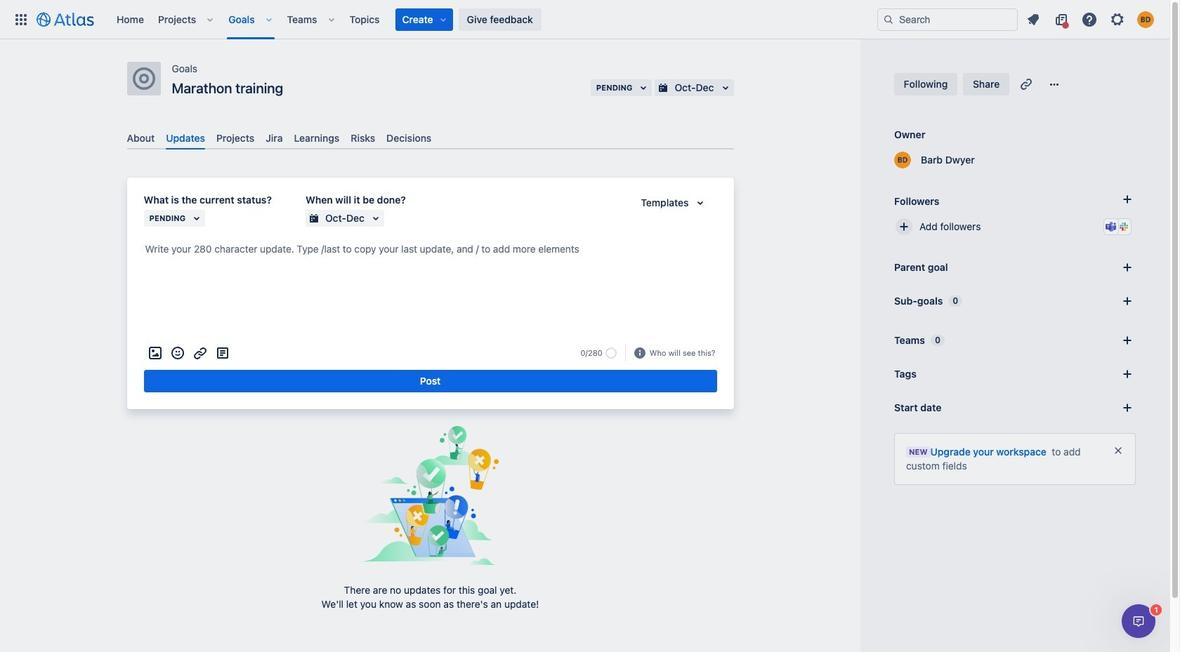 Task type: vqa. For each thing, say whether or not it's contained in the screenshot.
first Confluence 'image' from the top
no



Task type: locate. For each thing, give the bounding box(es) containing it.
Main content area, start typing to enter text. text field
[[144, 241, 717, 263]]

banner
[[0, 0, 1170, 39]]

dialog
[[1122, 605, 1156, 639]]

Search field
[[877, 8, 1018, 31]]

top element
[[8, 0, 877, 39]]

None search field
[[877, 8, 1018, 31]]

tab list
[[121, 126, 739, 150]]

add a follower image
[[1119, 191, 1136, 208]]

slack logo showing nan channels are connected to this goal image
[[1118, 221, 1130, 233]]



Task type: describe. For each thing, give the bounding box(es) containing it.
search image
[[883, 14, 894, 25]]

insert emoji image
[[169, 345, 186, 362]]

goal icon image
[[132, 67, 155, 90]]

add follower image
[[896, 218, 913, 235]]

help image
[[1081, 11, 1098, 28]]

insert link image
[[191, 345, 208, 362]]

add files, videos, or images image
[[146, 345, 163, 362]]

close banner image
[[1113, 445, 1124, 457]]

msteams logo showing  channels are connected to this goal image
[[1106, 221, 1117, 233]]



